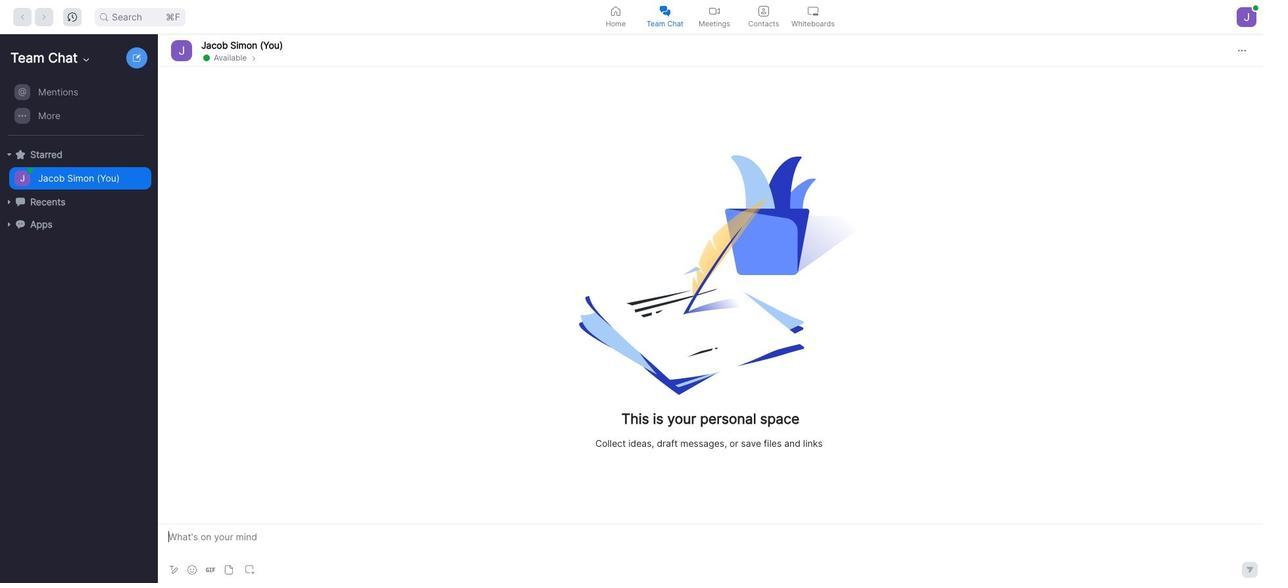 Task type: describe. For each thing, give the bounding box(es) containing it.
video on image
[[709, 6, 720, 16]]

1 vertical spatial jacob simon's avatar image
[[14, 170, 30, 186]]

format image
[[168, 565, 179, 575]]

0 vertical spatial jacob simon's avatar image
[[171, 40, 192, 61]]

chatbot image
[[16, 220, 25, 229]]

triangle right image for apps tree item
[[5, 220, 13, 228]]

2 chevron right small image from the top
[[250, 54, 258, 62]]

chat image
[[16, 197, 25, 206]]

profile contact image
[[759, 6, 769, 16]]

magnifier image
[[100, 13, 108, 21]]

starred tree item
[[5, 143, 151, 166]]

apps tree item
[[5, 213, 151, 236]]

triangle right image for 'recents' 'tree item'
[[5, 198, 13, 206]]

format image
[[168, 565, 179, 575]]

triangle right image for chat image
[[5, 198, 13, 206]]

ellipses horizontal image
[[1238, 46, 1246, 54]]

chat image
[[16, 197, 25, 206]]

magnifier image
[[100, 13, 108, 21]]

1 horizontal spatial online image
[[1253, 5, 1259, 10]]

emoji image
[[188, 565, 197, 574]]



Task type: locate. For each thing, give the bounding box(es) containing it.
new image
[[133, 54, 141, 62]]

0 vertical spatial online image
[[1253, 5, 1259, 10]]

group
[[0, 80, 151, 136]]

jacob simon's avatar image up chat icon
[[14, 170, 30, 186]]

1 vertical spatial online image
[[28, 168, 33, 173]]

triangle right image
[[5, 198, 13, 206], [5, 220, 13, 228]]

2 triangle right image from the top
[[5, 220, 13, 228]]

gif image
[[206, 565, 215, 574]]

chatbot image
[[16, 220, 25, 229]]

file image
[[224, 565, 234, 574], [224, 565, 234, 574]]

home small image
[[611, 6, 621, 16], [611, 6, 621, 16]]

recents tree item
[[5, 191, 151, 213]]

chevron right small image
[[250, 53, 258, 62], [250, 54, 258, 62]]

tree
[[0, 79, 155, 249]]

screenshot image
[[245, 565, 255, 574], [245, 565, 255, 574]]

emoji image
[[188, 565, 197, 574]]

tab list
[[591, 0, 838, 34]]

1 vertical spatial triangle right image
[[5, 220, 13, 228]]

video on image
[[709, 6, 720, 16]]

jacob simon's avatar image
[[171, 40, 192, 61], [14, 170, 30, 186]]

triangle right image for starred tree item
[[5, 151, 13, 159]]

new image
[[133, 54, 141, 62]]

chevron down small image
[[81, 55, 92, 65], [81, 55, 92, 65]]

team chat image
[[660, 6, 671, 16], [660, 6, 671, 16]]

online image
[[1253, 5, 1259, 10], [28, 168, 33, 173]]

0 vertical spatial triangle right image
[[5, 198, 13, 206]]

online image
[[1253, 5, 1259, 10], [203, 54, 210, 61], [203, 54, 210, 61], [28, 168, 33, 173]]

triangle right image for chatbot icon
[[5, 220, 13, 228]]

triangle right image
[[5, 151, 13, 159], [5, 151, 13, 159], [5, 198, 13, 206], [5, 220, 13, 228]]

0 horizontal spatial online image
[[28, 168, 33, 173]]

gif image
[[206, 565, 215, 574]]

1 chevron right small image from the top
[[250, 53, 258, 62]]

1 triangle right image from the top
[[5, 198, 13, 206]]

whiteboard small image
[[808, 6, 819, 16]]

profile contact image
[[759, 6, 769, 16]]

jacob simon's avatar image right new image
[[171, 40, 192, 61]]

ellipses horizontal image
[[1238, 46, 1246, 54]]

whiteboard small image
[[808, 6, 819, 16]]

triangle right image left chat icon
[[5, 198, 13, 206]]

1 horizontal spatial jacob simon's avatar image
[[171, 40, 192, 61]]

0 horizontal spatial jacob simon's avatar image
[[14, 170, 30, 186]]

history image
[[68, 12, 77, 21], [68, 12, 77, 21]]

triangle right image left chatbot image
[[5, 220, 13, 228]]

star image
[[16, 150, 25, 159], [16, 150, 25, 159]]



Task type: vqa. For each thing, say whether or not it's contained in the screenshot.
Chatbot icon
yes



